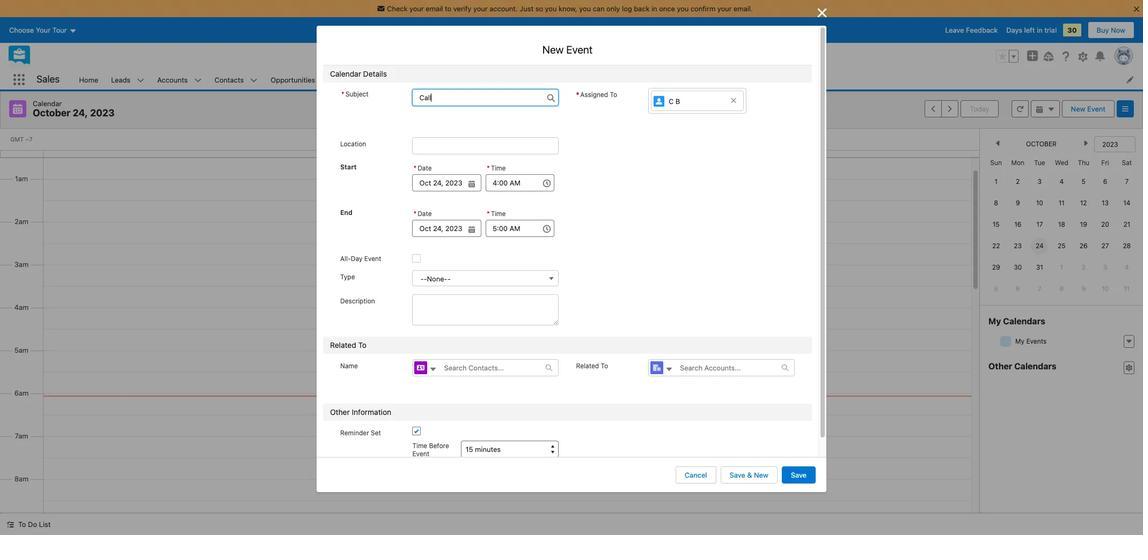 Task type: locate. For each thing, give the bounding box(es) containing it.
10 up 17
[[1036, 199, 1043, 207]]

1 horizontal spatial 24
[[1036, 242, 1044, 250]]

14
[[1124, 199, 1131, 207]]

10
[[1036, 199, 1043, 207], [1102, 285, 1109, 293]]

2 date from the top
[[418, 210, 432, 218]]

date
[[418, 164, 432, 172], [418, 210, 432, 218]]

none-
[[427, 275, 447, 283]]

new event
[[543, 43, 593, 56], [1071, 105, 1106, 113]]

to right assigned
[[610, 91, 617, 99]]

0 horizontal spatial 2
[[1016, 178, 1020, 186]]

Location text field
[[412, 137, 559, 155]]

related for related to
[[576, 362, 599, 370]]

1 horizontal spatial other
[[989, 362, 1013, 371]]

reports list item
[[502, 70, 554, 90]]

0 horizontal spatial 11
[[1059, 199, 1065, 207]]

1 horizontal spatial related
[[576, 362, 599, 370]]

1 vertical spatial related to
[[576, 362, 608, 370]]

0 vertical spatial 8
[[994, 199, 998, 207]]

24
[[511, 135, 519, 144], [1036, 242, 1044, 250]]

2 down '26'
[[1082, 264, 1086, 272]]

related
[[330, 341, 356, 350], [576, 362, 599, 370]]

* time for end
[[487, 210, 506, 218]]

1 down sun
[[995, 178, 998, 186]]

2 vertical spatial new
[[754, 471, 769, 480]]

1 horizontal spatial 10
[[1102, 285, 1109, 293]]

today button
[[961, 100, 999, 118]]

your left email
[[410, 4, 424, 13]]

1 vertical spatial * time
[[487, 210, 506, 218]]

october left 24, on the left top of page
[[33, 107, 70, 119]]

1 vertical spatial 11
[[1124, 285, 1130, 293]]

my events
[[1016, 338, 1047, 346]]

1 you from the left
[[545, 4, 557, 13]]

grid
[[986, 155, 1138, 300]]

save inside save & new button
[[730, 471, 745, 480]]

0 vertical spatial 6
[[1103, 178, 1108, 186]]

All-Day Event checkbox
[[412, 255, 421, 263]]

inverse image
[[816, 6, 829, 19]]

time
[[491, 164, 506, 172], [491, 210, 506, 218], [412, 442, 427, 451]]

3 down 27
[[1103, 264, 1108, 272]]

1 vertical spatial 1
[[1060, 264, 1063, 272]]

2 horizontal spatial your
[[718, 4, 732, 13]]

11 down 28
[[1124, 285, 1130, 293]]

2 your from the left
[[473, 4, 488, 13]]

time before event
[[412, 442, 449, 459]]

1 vertical spatial other
[[330, 408, 350, 417]]

0 horizontal spatial 8
[[994, 199, 998, 207]]

details
[[363, 69, 387, 78]]

in right left
[[1037, 26, 1043, 34]]

20
[[1102, 221, 1109, 229]]

to do list button
[[0, 514, 57, 536]]

buy now
[[1097, 26, 1126, 34]]

time inside "time before event"
[[412, 442, 427, 451]]

0 vertical spatial related to
[[330, 341, 367, 350]]

5 down 29
[[994, 285, 998, 293]]

list
[[73, 70, 1143, 90]]

email
[[426, 4, 443, 13]]

other down hide items image
[[989, 362, 1013, 371]]

9 up 16
[[1016, 199, 1020, 207]]

my right hide items image
[[1016, 338, 1025, 346]]

day
[[351, 255, 363, 263]]

other up the reminder
[[330, 408, 350, 417]]

new event button
[[1062, 100, 1115, 118]]

0 horizontal spatial 30
[[1014, 264, 1022, 272]]

account.
[[490, 4, 518, 13]]

you right once
[[677, 4, 689, 13]]

1 horizontal spatial 5
[[1082, 178, 1086, 186]]

0 vertical spatial * date
[[414, 164, 432, 172]]

description
[[340, 297, 375, 306]]

1 vertical spatial new
[[1071, 105, 1086, 113]]

0 vertical spatial tue
[[495, 135, 509, 144]]

11
[[1059, 199, 1065, 207], [1124, 285, 1130, 293]]

1 horizontal spatial 8
[[1060, 285, 1064, 293]]

1 horizontal spatial related to
[[576, 362, 608, 370]]

your
[[410, 4, 424, 13], [473, 4, 488, 13], [718, 4, 732, 13]]

4 down wed at the top
[[1060, 178, 1064, 186]]

opportunities list item
[[264, 70, 336, 90]]

1 vertical spatial * date
[[414, 210, 432, 218]]

2 vertical spatial time
[[412, 442, 427, 451]]

1 vertical spatial new event
[[1071, 105, 1106, 113]]

8
[[994, 199, 998, 207], [1060, 285, 1064, 293]]

you left can
[[579, 4, 591, 13]]

1 horizontal spatial save
[[791, 471, 807, 480]]

1am
[[15, 174, 28, 183]]

you
[[545, 4, 557, 13], [579, 4, 591, 13], [677, 4, 689, 13]]

contacts link
[[208, 70, 250, 90]]

calendar inside calendar october 24, 2023
[[33, 99, 62, 108]]

so
[[536, 4, 543, 13]]

0 horizontal spatial 6
[[1016, 285, 1020, 293]]

contacts list item
[[208, 70, 264, 90]]

1 vertical spatial calendars
[[1015, 362, 1057, 371]]

left
[[1024, 26, 1035, 34]]

your left email.
[[718, 4, 732, 13]]

can
[[593, 4, 605, 13]]

30 right trial
[[1068, 26, 1077, 34]]

1 horizontal spatial your
[[473, 4, 488, 13]]

before
[[429, 442, 449, 451]]

mon
[[1012, 159, 1025, 167]]

5 down thu
[[1082, 178, 1086, 186]]

2 horizontal spatial you
[[677, 4, 689, 13]]

my up hide items image
[[989, 317, 1001, 326]]

6 down fri
[[1103, 178, 1108, 186]]

0 vertical spatial in
[[652, 4, 657, 13]]

1 vertical spatial 4
[[1125, 264, 1129, 272]]

0 horizontal spatial 24
[[511, 135, 519, 144]]

None text field
[[412, 89, 559, 106], [486, 175, 555, 192], [412, 89, 559, 106], [486, 175, 555, 192]]

24,
[[73, 107, 88, 119]]

1 horizontal spatial tue
[[1034, 159, 1045, 167]]

dashboards link
[[436, 70, 488, 90]]

7 down 31
[[1038, 285, 1042, 293]]

8 down 25
[[1060, 285, 1064, 293]]

my for my calendars
[[989, 317, 1001, 326]]

6
[[1103, 178, 1108, 186], [1016, 285, 1020, 293]]

name
[[340, 362, 358, 370]]

10 down 27
[[1102, 285, 1109, 293]]

group down days
[[996, 50, 1019, 63]]

6 up my calendars
[[1016, 285, 1020, 293]]

today
[[970, 105, 990, 113]]

new
[[543, 43, 564, 56], [1071, 105, 1086, 113], [754, 471, 769, 480]]

1 vertical spatial time
[[491, 210, 506, 218]]

text default image
[[1036, 106, 1043, 113], [546, 364, 553, 372], [782, 364, 789, 372], [666, 366, 673, 373], [6, 521, 14, 529]]

other for other calendars
[[989, 362, 1013, 371]]

1 horizontal spatial 3
[[1103, 264, 1108, 272]]

to left do
[[18, 521, 26, 529]]

you right so
[[545, 4, 557, 13]]

7 down sat
[[1125, 178, 1129, 186]]

gmt
[[10, 136, 24, 143]]

0 vertical spatial other
[[989, 362, 1013, 371]]

* date for start
[[414, 164, 432, 172]]

date for start
[[418, 164, 432, 172]]

to
[[445, 4, 451, 13]]

hide items image
[[1001, 336, 1011, 347]]

1 horizontal spatial new
[[754, 471, 769, 480]]

contacts
[[215, 75, 244, 84]]

calendars down events
[[1015, 362, 1057, 371]]

calendars up my events
[[1003, 317, 1046, 326]]

accounts link
[[151, 70, 194, 90]]

calendars for other calendars
[[1015, 362, 1057, 371]]

&
[[747, 471, 752, 480]]

0 vertical spatial 11
[[1059, 199, 1065, 207]]

21
[[1124, 221, 1131, 229]]

1 horizontal spatial you
[[579, 4, 591, 13]]

1 horizontal spatial my
[[1016, 338, 1025, 346]]

text default image
[[1048, 106, 1055, 113], [1126, 338, 1133, 346], [1126, 364, 1133, 372], [430, 366, 437, 373]]

0 horizontal spatial in
[[652, 4, 657, 13]]

0 horizontal spatial october
[[33, 107, 70, 119]]

1 * time from the top
[[487, 164, 506, 172]]

october inside calendar october 24, 2023
[[33, 107, 70, 119]]

0 horizontal spatial your
[[410, 4, 424, 13]]

3 up 17
[[1038, 178, 1042, 186]]

dashboards
[[443, 75, 482, 84]]

5
[[1082, 178, 1086, 186], [994, 285, 998, 293]]

calendar october 24, 2023
[[33, 99, 115, 119]]

16
[[1015, 221, 1022, 229]]

1 horizontal spatial new event
[[1071, 105, 1106, 113]]

* date
[[414, 164, 432, 172], [414, 210, 432, 218]]

1 horizontal spatial 4
[[1125, 264, 1129, 272]]

4am
[[14, 303, 29, 312]]

0 horizontal spatial 1
[[995, 178, 998, 186]]

2 down mon at right
[[1016, 178, 1020, 186]]

save for save
[[791, 471, 807, 480]]

1 vertical spatial 9
[[1082, 285, 1086, 293]]

0 vertical spatial 5
[[1082, 178, 1086, 186]]

0 horizontal spatial new
[[543, 43, 564, 56]]

3
[[1038, 178, 1042, 186], [1103, 264, 1108, 272]]

0 horizontal spatial my
[[989, 317, 1001, 326]]

calendar down sales
[[33, 99, 62, 108]]

0 vertical spatial new event
[[543, 43, 593, 56]]

calendar up * subject
[[330, 69, 361, 78]]

1 save from the left
[[730, 471, 745, 480]]

* time
[[487, 164, 506, 172], [487, 210, 506, 218]]

leads link
[[105, 70, 137, 90]]

sun
[[991, 159, 1002, 167]]

now
[[1111, 26, 1126, 34]]

0 vertical spatial date
[[418, 164, 432, 172]]

Description text field
[[412, 295, 559, 326]]

type
[[340, 273, 355, 281]]

save right &
[[791, 471, 807, 480]]

1 vertical spatial 2
[[1082, 264, 1086, 272]]

−7
[[25, 136, 33, 143]]

0 horizontal spatial 5
[[994, 285, 998, 293]]

1 * date from the top
[[414, 164, 432, 172]]

0 horizontal spatial tue
[[495, 135, 509, 144]]

in right back
[[652, 4, 657, 13]]

1 vertical spatial 5
[[994, 285, 998, 293]]

0 vertical spatial * time
[[487, 164, 506, 172]]

1 vertical spatial related
[[576, 362, 599, 370]]

accounts list item
[[151, 70, 208, 90]]

None text field
[[412, 175, 481, 192], [412, 220, 481, 237], [486, 220, 555, 237], [412, 175, 481, 192], [412, 220, 481, 237], [486, 220, 555, 237]]

0 vertical spatial related
[[330, 341, 356, 350]]

0 vertical spatial 4
[[1060, 178, 1064, 186]]

all-
[[340, 255, 351, 263]]

days left in trial
[[1007, 26, 1057, 34]]

Name text field
[[438, 360, 546, 376]]

1 vertical spatial 24
[[1036, 242, 1044, 250]]

save
[[730, 471, 745, 480], [791, 471, 807, 480]]

new event inside button
[[1071, 105, 1106, 113]]

subject
[[346, 90, 369, 98]]

check your email to verify your account. just so you know, you can only log back in once you confirm your email.
[[387, 4, 753, 13]]

calendar up subject
[[342, 75, 371, 84]]

1 vertical spatial october
[[1026, 140, 1057, 148]]

-
[[421, 275, 424, 283], [424, 275, 427, 283], [447, 275, 451, 283]]

0 horizontal spatial 10
[[1036, 199, 1043, 207]]

1 vertical spatial 30
[[1014, 264, 1022, 272]]

2 * date from the top
[[414, 210, 432, 218]]

0 horizontal spatial 3
[[1038, 178, 1042, 186]]

0 horizontal spatial other
[[330, 408, 350, 417]]

accounts image
[[651, 362, 663, 375]]

0 horizontal spatial you
[[545, 4, 557, 13]]

--none--
[[421, 275, 451, 283]]

buy
[[1097, 26, 1109, 34]]

october up wed at the top
[[1026, 140, 1057, 148]]

thu
[[1078, 159, 1090, 167]]

9 down '26'
[[1082, 285, 1086, 293]]

0 horizontal spatial new event
[[543, 43, 593, 56]]

your right verify
[[473, 4, 488, 13]]

opportunities link
[[264, 70, 322, 90]]

3am
[[14, 260, 29, 269]]

leave feedback link
[[945, 26, 998, 34]]

1 horizontal spatial in
[[1037, 26, 1043, 34]]

date for end
[[418, 210, 432, 218]]

2 save from the left
[[791, 471, 807, 480]]

11 up the 18
[[1059, 199, 1065, 207]]

list containing home
[[73, 70, 1143, 90]]

4 down 28
[[1125, 264, 1129, 272]]

event
[[566, 43, 593, 56], [1088, 105, 1106, 113], [364, 255, 381, 263], [412, 451, 429, 459]]

wed
[[1055, 159, 1069, 167]]

2 horizontal spatial new
[[1071, 105, 1086, 113]]

0 horizontal spatial save
[[730, 471, 745, 480]]

2
[[1016, 178, 1020, 186], [1082, 264, 1086, 272]]

30 down 23
[[1014, 264, 1022, 272]]

calendar for october
[[33, 99, 62, 108]]

grid containing sun
[[986, 155, 1138, 300]]

time for start
[[491, 164, 506, 172]]

1 down 25
[[1060, 264, 1063, 272]]

1 vertical spatial 10
[[1102, 285, 1109, 293]]

group
[[996, 50, 1019, 63], [925, 100, 959, 118], [412, 162, 481, 192], [412, 208, 481, 237]]

1 date from the top
[[418, 164, 432, 172]]

8 up 15
[[994, 199, 998, 207]]

0 horizontal spatial 7
[[1038, 285, 1042, 293]]

1 vertical spatial 8
[[1060, 285, 1064, 293]]

1 horizontal spatial october
[[1026, 140, 1057, 148]]

0 vertical spatial 1
[[995, 178, 998, 186]]

0 vertical spatial my
[[989, 317, 1001, 326]]

1 vertical spatial date
[[418, 210, 432, 218]]

0 vertical spatial 24
[[511, 135, 519, 144]]

related for new event
[[330, 341, 356, 350]]

calendars
[[1003, 317, 1046, 326], [1015, 362, 1057, 371]]

1 horizontal spatial 30
[[1068, 26, 1077, 34]]

save left &
[[730, 471, 745, 480]]

0 vertical spatial time
[[491, 164, 506, 172]]

2 * time from the top
[[487, 210, 506, 218]]

1 vertical spatial tue
[[1034, 159, 1045, 167]]

1 horizontal spatial 7
[[1125, 178, 1129, 186]]

save inside save button
[[791, 471, 807, 480]]

0 vertical spatial calendars
[[1003, 317, 1046, 326]]



Task type: vqa. For each thing, say whether or not it's contained in the screenshot.
Information
yes



Task type: describe. For each thing, give the bounding box(es) containing it.
confirm
[[691, 4, 716, 13]]

buy now button
[[1088, 21, 1135, 39]]

text default image inside to do list "button"
[[6, 521, 14, 529]]

event inside "time before event"
[[412, 451, 429, 459]]

3 you from the left
[[677, 4, 689, 13]]

new inside new event button
[[1071, 105, 1086, 113]]

dashboards list item
[[436, 70, 502, 90]]

save for save & new
[[730, 471, 745, 480]]

26
[[1080, 242, 1088, 250]]

1 horizontal spatial 1
[[1060, 264, 1063, 272]]

time for end
[[491, 210, 506, 218]]

23
[[1014, 242, 1022, 250]]

group up all-day event option
[[412, 208, 481, 237]]

1 vertical spatial in
[[1037, 26, 1043, 34]]

0 vertical spatial new
[[543, 43, 564, 56]]

reports link
[[502, 70, 540, 90]]

back
[[634, 4, 650, 13]]

3 - from the left
[[447, 275, 451, 283]]

related to for new event
[[330, 341, 367, 350]]

1 horizontal spatial 9
[[1082, 285, 1086, 293]]

location
[[340, 140, 366, 148]]

quotes
[[561, 75, 584, 84]]

c
[[669, 97, 674, 106]]

contacts image
[[415, 362, 428, 375]]

28
[[1123, 242, 1131, 250]]

5am
[[14, 346, 29, 355]]

24 cell
[[1029, 236, 1051, 257]]

0 vertical spatial 2
[[1016, 178, 1020, 186]]

0 horizontal spatial 4
[[1060, 178, 1064, 186]]

1 - from the left
[[421, 275, 424, 283]]

save button
[[782, 467, 816, 484]]

save & new button
[[721, 467, 778, 484]]

other calendars
[[989, 362, 1057, 371]]

1 horizontal spatial 11
[[1124, 285, 1130, 293]]

13
[[1102, 199, 1109, 207]]

calendar for details
[[330, 69, 361, 78]]

25
[[1058, 242, 1066, 250]]

events
[[1027, 338, 1047, 346]]

29
[[992, 264, 1000, 272]]

event inside button
[[1088, 105, 1106, 113]]

group left the today
[[925, 100, 959, 118]]

log
[[622, 4, 632, 13]]

--none-- button
[[412, 271, 559, 287]]

0 vertical spatial 3
[[1038, 178, 1042, 186]]

leads
[[111, 75, 130, 84]]

* time for start
[[487, 164, 506, 172]]

to left accounts image
[[601, 362, 608, 370]]

tue for tue 24
[[495, 135, 509, 144]]

27
[[1102, 242, 1109, 250]]

save & new
[[730, 471, 769, 480]]

forecasts link
[[392, 70, 436, 90]]

18
[[1058, 221, 1065, 229]]

just
[[520, 4, 534, 13]]

cancel button
[[676, 467, 716, 484]]

* date for end
[[414, 210, 432, 218]]

31
[[1036, 264, 1043, 272]]

1 vertical spatial 7
[[1038, 285, 1042, 293]]

to down description
[[358, 341, 367, 350]]

cancel
[[685, 471, 707, 480]]

only
[[607, 4, 620, 13]]

0 vertical spatial 9
[[1016, 199, 1020, 207]]

quotes list item
[[554, 70, 605, 90]]

fri
[[1102, 159, 1109, 167]]

c b link
[[651, 91, 744, 111]]

19
[[1080, 221, 1087, 229]]

1 your from the left
[[410, 4, 424, 13]]

calendar details
[[330, 69, 387, 78]]

quotes link
[[554, 70, 591, 90]]

calendar list item
[[336, 70, 392, 90]]

do
[[28, 521, 37, 529]]

2 - from the left
[[424, 275, 427, 283]]

related to for related to
[[576, 362, 608, 370]]

verify
[[453, 4, 471, 13]]

to do list
[[18, 521, 51, 529]]

calendar inside list item
[[342, 75, 371, 84]]

once
[[659, 4, 675, 13]]

1 vertical spatial 3
[[1103, 264, 1108, 272]]

all-day event
[[340, 255, 381, 263]]

1 vertical spatial 6
[[1016, 285, 1020, 293]]

new inside save & new button
[[754, 471, 769, 480]]

group down 'location' text box
[[412, 162, 481, 192]]

2023
[[90, 107, 115, 119]]

to inside "button"
[[18, 521, 26, 529]]

3 your from the left
[[718, 4, 732, 13]]

tue for tue
[[1034, 159, 1045, 167]]

information
[[352, 408, 391, 417]]

trial
[[1045, 26, 1057, 34]]

24 inside cell
[[1036, 242, 1044, 250]]

2 you from the left
[[579, 4, 591, 13]]

sat
[[1122, 159, 1132, 167]]

other information
[[330, 408, 391, 417]]

sales
[[37, 74, 60, 85]]

accounts
[[157, 75, 188, 84]]

8am
[[14, 475, 29, 484]]

Related To text field
[[674, 360, 782, 376]]

list
[[39, 521, 51, 529]]

home
[[79, 75, 98, 84]]

my calendars
[[989, 317, 1046, 326]]

set
[[371, 429, 381, 437]]

7am
[[15, 432, 28, 441]]

0 vertical spatial 7
[[1125, 178, 1129, 186]]

leave feedback
[[945, 26, 998, 34]]

other for other information
[[330, 408, 350, 417]]

reports
[[509, 75, 534, 84]]

1 horizontal spatial 6
[[1103, 178, 1108, 186]]

0 vertical spatial 30
[[1068, 26, 1077, 34]]

reminder
[[340, 429, 369, 437]]

feedback
[[966, 26, 998, 34]]

* subject
[[341, 90, 369, 98]]

17
[[1037, 221, 1043, 229]]

email.
[[734, 4, 753, 13]]

assigned
[[580, 91, 608, 99]]

end
[[340, 209, 353, 217]]

reminder set
[[340, 429, 381, 437]]

know,
[[559, 4, 577, 13]]

calendars for my calendars
[[1003, 317, 1046, 326]]

home link
[[73, 70, 105, 90]]

leads list item
[[105, 70, 151, 90]]

my for my events
[[1016, 338, 1025, 346]]

15
[[993, 221, 1000, 229]]

22
[[992, 242, 1000, 250]]

0 vertical spatial 10
[[1036, 199, 1043, 207]]

gmt −7
[[10, 136, 33, 143]]



